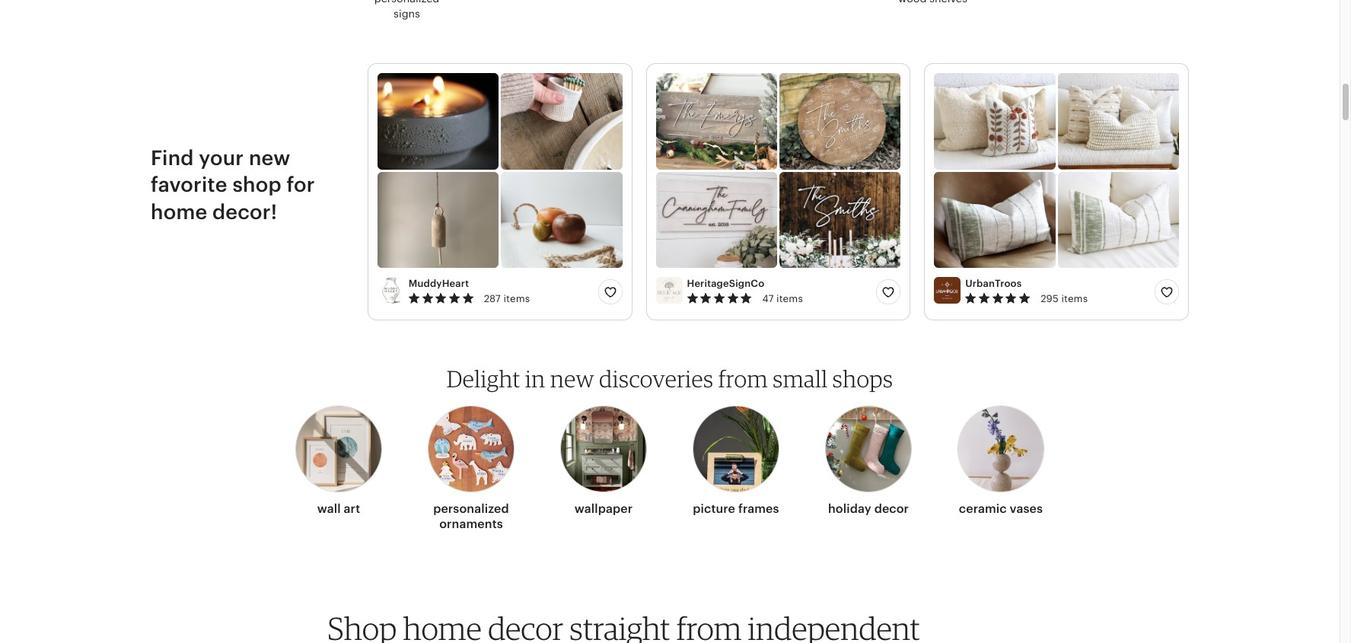 Task type: vqa. For each thing, say whether or not it's contained in the screenshot.
leftmost 'new'
yes



Task type: locate. For each thing, give the bounding box(es) containing it.
ornaments
[[439, 517, 503, 531]]

wallpaper
[[575, 502, 633, 516]]

decor!
[[212, 200, 277, 223]]

heritagesignco
[[687, 278, 765, 290]]

1 horizontal spatial new
[[550, 364, 594, 393]]

ceramic vases
[[959, 502, 1043, 516]]

3 items from the left
[[1062, 293, 1088, 305]]

295 items
[[1041, 293, 1088, 305]]

1 vertical spatial personalized
[[433, 502, 509, 516]]

small
[[773, 364, 828, 393]]

personalized up ornaments
[[433, 502, 509, 516]]

0 vertical spatial personalized
[[374, 0, 440, 5]]

delight in new discoveries from small shops
[[447, 364, 893, 393]]

new up shop
[[249, 146, 290, 170]]

favorite
[[151, 173, 227, 197]]

47
[[763, 293, 774, 305]]

0 vertical spatial new
[[249, 146, 290, 170]]

find your new favorite shop for home decor!
[[151, 146, 315, 223]]

new for your
[[249, 146, 290, 170]]

personalized up signs
[[374, 0, 440, 5]]

0 horizontal spatial new
[[249, 146, 290, 170]]

new right in
[[550, 364, 594, 393]]

ceramic vases link
[[958, 397, 1045, 523]]

ceramic
[[959, 502, 1007, 516]]

new
[[249, 146, 290, 170], [550, 364, 594, 393]]

0 horizontal spatial items
[[504, 293, 530, 305]]

personalized ornaments link
[[428, 397, 515, 538]]

2 horizontal spatial items
[[1062, 293, 1088, 305]]

1 horizontal spatial items
[[777, 293, 803, 305]]

items for 287 items
[[504, 293, 530, 305]]

vases
[[1010, 502, 1043, 516]]

items right "47"
[[777, 293, 803, 305]]

personalized
[[374, 0, 440, 5], [433, 502, 509, 516]]

287 items
[[484, 293, 530, 305]]

personalized inside personalized ornaments link
[[433, 502, 509, 516]]

wall
[[317, 502, 341, 516]]

2 items from the left
[[777, 293, 803, 305]]

delight
[[447, 364, 521, 393]]

new inside find your new favorite shop for home decor!
[[249, 146, 290, 170]]

1 vertical spatial new
[[550, 364, 594, 393]]

decor
[[875, 502, 909, 516]]

discoveries
[[599, 364, 714, 393]]

items right the 287
[[504, 293, 530, 305]]

for
[[287, 173, 315, 197]]

items
[[504, 293, 530, 305], [777, 293, 803, 305], [1062, 293, 1088, 305]]

items right 295
[[1062, 293, 1088, 305]]

1 items from the left
[[504, 293, 530, 305]]

items for 47 items
[[777, 293, 803, 305]]

urbantroos
[[966, 278, 1022, 290]]

find
[[151, 146, 194, 170]]

art
[[344, 502, 360, 516]]

in
[[525, 364, 546, 393]]



Task type: describe. For each thing, give the bounding box(es) containing it.
frames
[[739, 502, 779, 516]]

your
[[199, 146, 244, 170]]

287
[[484, 293, 501, 305]]

muddyheart
[[409, 278, 469, 290]]

wallpaper link
[[560, 397, 647, 523]]

holiday decor link
[[825, 397, 912, 523]]

signs
[[394, 7, 420, 20]]

holiday decor
[[828, 502, 909, 516]]

personalized signs
[[374, 0, 440, 20]]

personalized for signs
[[374, 0, 440, 5]]

home
[[151, 200, 207, 223]]

295
[[1041, 293, 1059, 305]]

new for in
[[550, 364, 594, 393]]

picture frames link
[[693, 397, 780, 523]]

wall art link
[[295, 397, 382, 523]]

shops
[[833, 364, 893, 393]]

47 items
[[763, 293, 803, 305]]

items for 295 items
[[1062, 293, 1088, 305]]

personalized ornaments
[[433, 502, 509, 531]]

picture
[[693, 502, 736, 516]]

picture frames
[[693, 502, 779, 516]]

wall art
[[317, 502, 360, 516]]

personalized for ornaments
[[433, 502, 509, 516]]

shop
[[233, 173, 282, 197]]

holiday
[[828, 502, 872, 516]]

from
[[719, 364, 768, 393]]



